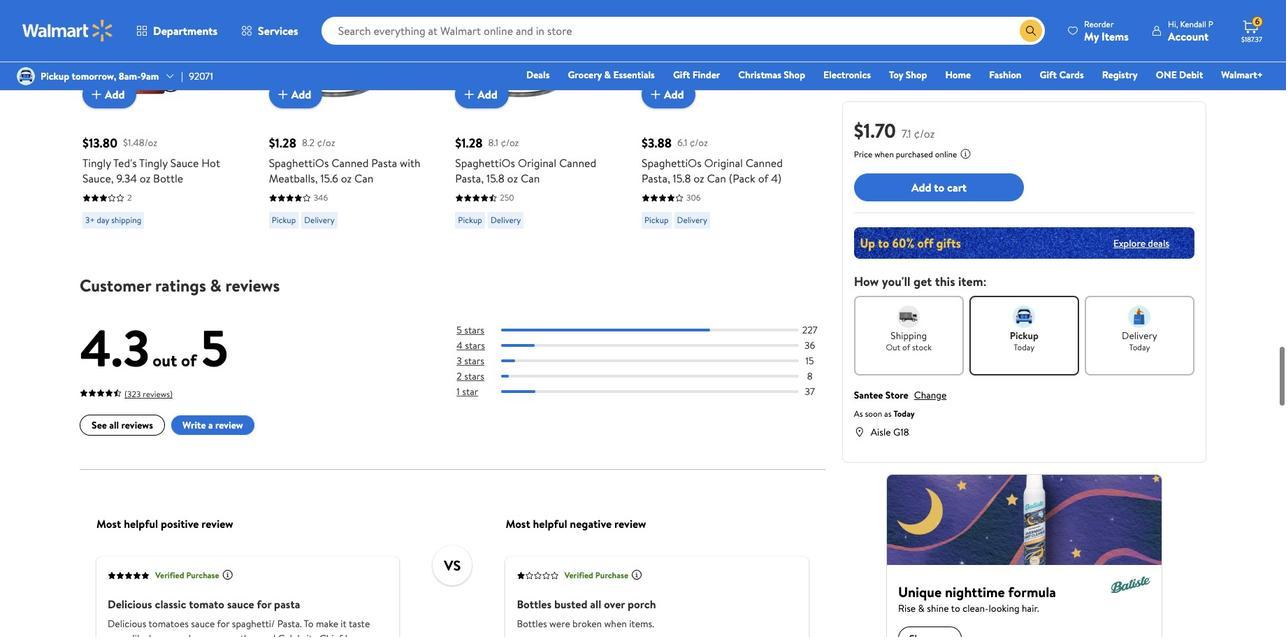 Task type: describe. For each thing, give the bounding box(es) containing it.
1 bottles from the top
[[517, 597, 552, 612]]

one
[[1157, 68, 1178, 82]]

fashion link
[[984, 67, 1029, 83]]

0 vertical spatial &
[[605, 68, 611, 82]]

1 vertical spatial sauce
[[191, 617, 215, 631]]

gift finder link
[[667, 67, 727, 83]]

items.
[[630, 617, 655, 631]]

0 horizontal spatial for
[[217, 617, 230, 631]]

price when purchased online
[[854, 148, 958, 160]]

walmart+ link
[[1216, 67, 1270, 83]]

intent image for delivery image
[[1129, 306, 1152, 328]]

(323 reviews) link
[[80, 386, 173, 401]]

4
[[457, 339, 463, 353]]

search icon image
[[1026, 25, 1037, 36]]

15.8 for $1.28
[[487, 171, 505, 186]]

delivery for spaghettios original canned pasta, 15.8 oz can (pack of 4)
[[677, 214, 708, 226]]

aisle
[[871, 425, 892, 439]]

add to cart
[[912, 180, 967, 195]]

of inside $3.88 6.1 ¢/oz spaghettios original canned pasta, 15.8 oz can (pack of 4)
[[759, 171, 769, 186]]

original for $1.28
[[518, 156, 557, 171]]

spaghetti/
[[232, 617, 275, 631]]

canned for $1.28
[[560, 156, 597, 171]]

1 horizontal spatial when
[[875, 148, 894, 160]]

0 vertical spatial for
[[257, 597, 272, 612]]

can for $3.88
[[708, 171, 727, 186]]

0 horizontal spatial 5
[[201, 313, 228, 383]]

up to sixty percent off deals. shop now. image
[[854, 227, 1195, 259]]

add to cart image for spaghettios original canned pasta, 15.8 oz can
[[461, 86, 478, 103]]

verified purchase information image
[[632, 570, 643, 581]]

verified purchase for tomato
[[155, 570, 219, 582]]

verified for busted
[[565, 570, 594, 582]]

this
[[936, 273, 956, 290]]

spaghettios for spaghettios original canned pasta, 15.8 oz can (pack of 4)
[[642, 156, 702, 171]]

verified purchase information image
[[222, 570, 233, 581]]

3+
[[85, 214, 95, 226]]

pasta, for $3.88
[[642, 171, 671, 186]]

stars for 5 stars
[[465, 323, 485, 337]]

pasta, for $1.28
[[456, 171, 484, 186]]

$1.48/oz
[[123, 136, 157, 150]]

6
[[1256, 16, 1261, 27]]

$13.80 $1.48/oz tingly ted's tingly sauce hot sauce, 9.34 oz bottle
[[83, 135, 220, 186]]

canned inside $1.28 8.2 ¢/oz spaghettios canned pasta with meatballs, 15.6 oz can
[[332, 156, 369, 171]]

delicious classic tomato sauce for pasta delicious tomatoes sauce for spaghetti/ pasta. to make it taste more like homemade, as my mother and celebrity chief in
[[108, 597, 370, 637]]

home
[[946, 68, 972, 82]]

pickup for spaghettios original canned pasta, 15.8 oz can
[[458, 214, 483, 226]]

92071
[[189, 69, 213, 83]]

celebrity
[[278, 632, 317, 637]]

delivery down intent image for delivery
[[1123, 329, 1158, 343]]

15.8 for $3.88
[[673, 171, 691, 186]]

write a review link
[[171, 415, 255, 436]]

most for most helpful negative review
[[506, 516, 531, 532]]

delivery today
[[1123, 329, 1158, 353]]

debit
[[1180, 68, 1204, 82]]

porch
[[628, 597, 656, 612]]

christmas
[[739, 68, 782, 82]]

progress bar for 37
[[502, 391, 799, 394]]

add to cart image for spaghettios canned pasta with meatballs, 15.6 oz can
[[275, 86, 291, 103]]

progress bar for 15
[[502, 360, 799, 363]]

add for $3.88 6.1 ¢/oz spaghettios original canned pasta, 15.8 oz can (pack of 4)
[[664, 87, 684, 102]]

to
[[304, 617, 314, 631]]

15.6
[[321, 171, 338, 186]]

purchase for tomato
[[186, 570, 219, 582]]

delivery for spaghettios canned pasta with meatballs, 15.6 oz can
[[304, 214, 335, 226]]

1 horizontal spatial reviews
[[226, 274, 280, 298]]

¢/oz for $1.70 7.1 ¢/oz
[[915, 126, 935, 141]]

positive
[[161, 516, 199, 532]]

2 for 2
[[127, 192, 132, 204]]

add for $1.28 8.1 ¢/oz spaghettios original canned pasta, 15.8 oz can
[[478, 87, 498, 102]]

gift for gift finder
[[673, 68, 691, 82]]

hi,
[[1169, 18, 1179, 30]]

add inside button
[[912, 180, 932, 195]]

cart
[[948, 180, 967, 195]]

canned for $3.88
[[746, 156, 783, 171]]

4)
[[772, 171, 782, 186]]

today for delivery
[[1130, 341, 1151, 353]]

9am
[[141, 69, 159, 83]]

soon
[[865, 408, 883, 420]]

intent image for pickup image
[[1014, 306, 1036, 328]]

$1.28 for spaghettios canned pasta with meatballs, 15.6 oz can
[[269, 135, 297, 152]]

out
[[887, 341, 901, 353]]

get
[[914, 273, 933, 290]]

electronics link
[[818, 67, 878, 83]]

shop for christmas shop
[[784, 68, 806, 82]]

santee store change as soon as today
[[854, 388, 947, 420]]

deals
[[1149, 236, 1170, 250]]

can inside $1.28 8.2 ¢/oz spaghettios canned pasta with meatballs, 15.6 oz can
[[355, 171, 374, 186]]

|
[[181, 69, 183, 83]]

cards
[[1060, 68, 1085, 82]]

explore deals link
[[1109, 230, 1176, 256]]

shipping out of stock
[[887, 329, 932, 353]]

today inside santee store change as soon as today
[[894, 408, 915, 420]]

hi, kendall p account
[[1169, 18, 1214, 44]]

spaghettios original canned pasta, 15.8 oz can (pack of 4) image
[[642, 0, 772, 98]]

next slide for products you may also like list image
[[781, 7, 815, 40]]

g18
[[894, 425, 910, 439]]

with
[[400, 156, 421, 171]]

when inside bottles busted all over porch bottles were broken when items.
[[605, 617, 627, 631]]

essentials
[[614, 68, 655, 82]]

gift cards
[[1040, 68, 1085, 82]]

add to cart image for $13.80
[[88, 86, 105, 103]]

(323
[[125, 388, 141, 400]]

tomatoes
[[149, 617, 189, 631]]

review for most helpful positive review
[[202, 516, 233, 532]]

6 $187.37
[[1242, 16, 1263, 44]]

departments
[[153, 23, 218, 38]]

$1.70 7.1 ¢/oz
[[854, 117, 935, 144]]

one debit link
[[1150, 67, 1210, 83]]

home link
[[940, 67, 978, 83]]

see all reviews
[[92, 419, 153, 433]]

tomorrow,
[[72, 69, 116, 83]]

see all reviews link
[[80, 415, 165, 436]]

1 horizontal spatial sauce
[[227, 597, 254, 612]]

gift cards link
[[1034, 67, 1091, 83]]

1 tingly from the left
[[83, 156, 111, 171]]

| 92071
[[181, 69, 213, 83]]

change button
[[915, 388, 947, 402]]

christmas shop
[[739, 68, 806, 82]]

how you'll get this item:
[[854, 273, 987, 290]]

helpful for negative
[[533, 516, 568, 532]]

$3.88
[[642, 135, 672, 152]]

santee
[[854, 388, 884, 402]]

original for $3.88
[[705, 156, 743, 171]]

$13.80
[[83, 135, 118, 152]]

oz inside $1.28 8.1 ¢/oz spaghettios original canned pasta, 15.8 oz can
[[508, 171, 518, 186]]

broken
[[573, 617, 602, 631]]

make
[[316, 617, 339, 631]]

electronics
[[824, 68, 872, 82]]

account
[[1169, 28, 1209, 44]]

oz inside $1.28 8.2 ¢/oz spaghettios canned pasta with meatballs, 15.6 oz can
[[341, 171, 352, 186]]

explore
[[1114, 236, 1146, 250]]

more
[[108, 632, 130, 637]]

as inside santee store change as soon as today
[[885, 408, 892, 420]]

helpful for positive
[[124, 516, 158, 532]]

progress bar for 227
[[502, 329, 799, 332]]

add for $1.28 8.2 ¢/oz spaghettios canned pasta with meatballs, 15.6 oz can
[[291, 87, 311, 102]]

4 stars
[[457, 339, 485, 353]]

store
[[886, 388, 909, 402]]

$1.28 for spaghettios original canned pasta, 15.8 oz can
[[456, 135, 483, 152]]

pasta.
[[277, 617, 302, 631]]



Task type: vqa. For each thing, say whether or not it's contained in the screenshot.
subwoofer, corresponding to $69.99
no



Task type: locate. For each thing, give the bounding box(es) containing it.
reviews inside see all reviews link
[[121, 419, 153, 433]]

0 horizontal spatial verified purchase
[[155, 570, 219, 582]]

227
[[803, 323, 818, 337]]

¢/oz for $1.28 8.2 ¢/oz spaghettios canned pasta with meatballs, 15.6 oz can
[[317, 136, 335, 150]]

2 product group from the left
[[269, 0, 436, 250]]

as
[[885, 408, 892, 420], [201, 632, 210, 637]]

can inside $1.28 8.1 ¢/oz spaghettios original canned pasta, 15.8 oz can
[[521, 171, 540, 186]]

pasta, inside $3.88 6.1 ¢/oz spaghettios original canned pasta, 15.8 oz can (pack of 4)
[[642, 171, 671, 186]]

were
[[550, 617, 571, 631]]

add button up '8.1'
[[456, 81, 509, 109]]

0 horizontal spatial canned
[[332, 156, 369, 171]]

add button for $3.88 6.1 ¢/oz spaghettios original canned pasta, 15.8 oz can (pack of 4)
[[642, 81, 696, 109]]

purchase for all
[[596, 570, 629, 582]]

3 canned from the left
[[746, 156, 783, 171]]

2 down 9.34
[[127, 192, 132, 204]]

helpful left positive
[[124, 516, 158, 532]]

0 horizontal spatial &
[[210, 274, 222, 298]]

stars down 3 stars
[[465, 370, 485, 384]]

all left over
[[591, 597, 602, 612]]

spaghettios for spaghettios canned pasta with meatballs, 15.6 oz can
[[269, 156, 329, 171]]

15.8 inside $1.28 8.1 ¢/oz spaghettios original canned pasta, 15.8 oz can
[[487, 171, 505, 186]]

0 horizontal spatial most
[[97, 516, 121, 532]]

1 horizontal spatial can
[[521, 171, 540, 186]]

2 original from the left
[[705, 156, 743, 171]]

delivery down the "250"
[[491, 214, 521, 226]]

1 original from the left
[[518, 156, 557, 171]]

2 horizontal spatial spaghettios
[[642, 156, 702, 171]]

4 oz from the left
[[694, 171, 705, 186]]

¢/oz right "8.2"
[[317, 136, 335, 150]]

grocery
[[568, 68, 602, 82]]

1 delicious from the top
[[108, 597, 152, 612]]

3 product group from the left
[[456, 0, 622, 250]]

canned inside $1.28 8.1 ¢/oz spaghettios original canned pasta, 15.8 oz can
[[560, 156, 597, 171]]

pickup
[[41, 69, 69, 83], [272, 214, 296, 226], [458, 214, 483, 226], [645, 214, 669, 226], [1010, 329, 1039, 343]]

shop right toy
[[906, 68, 928, 82]]

37
[[805, 385, 815, 399]]

4.3 out of 5
[[80, 313, 228, 383]]

services button
[[229, 14, 310, 48]]

gift left cards
[[1040, 68, 1058, 82]]

grocery & essentials link
[[562, 67, 662, 83]]

36
[[805, 339, 816, 353]]

1 horizontal spatial all
[[591, 597, 602, 612]]

verified up busted
[[565, 570, 594, 582]]

3 can from the left
[[708, 171, 727, 186]]

canned inside $3.88 6.1 ¢/oz spaghettios original canned pasta, 15.8 oz can (pack of 4)
[[746, 156, 783, 171]]

tingly ted's tingly sauce hot sauce, 9.34 oz bottle image
[[83, 0, 213, 98]]

0 horizontal spatial today
[[894, 408, 915, 420]]

2 verified purchase from the left
[[565, 570, 629, 582]]

0 horizontal spatial when
[[605, 617, 627, 631]]

walmart image
[[22, 20, 113, 42]]

legal information image
[[961, 148, 972, 159]]

 image
[[17, 67, 35, 85]]

sauce up my
[[191, 617, 215, 631]]

add to cart image down tomorrow,
[[88, 86, 105, 103]]

of inside shipping out of stock
[[903, 341, 911, 353]]

0 horizontal spatial add to cart image
[[275, 86, 291, 103]]

2 delicious from the top
[[108, 617, 146, 631]]

add up "8.2"
[[291, 87, 311, 102]]

1 vertical spatial for
[[217, 617, 230, 631]]

review right a
[[215, 419, 243, 433]]

progress bar for 8
[[502, 375, 799, 378]]

pickup for spaghettios original canned pasta, 15.8 oz can (pack of 4)
[[645, 214, 669, 226]]

when down over
[[605, 617, 627, 631]]

1 horizontal spatial as
[[885, 408, 892, 420]]

1 gift from the left
[[673, 68, 691, 82]]

sauce up the spaghetti/
[[227, 597, 254, 612]]

0 horizontal spatial $1.28
[[269, 135, 297, 152]]

review right positive
[[202, 516, 233, 532]]

1 horizontal spatial for
[[257, 597, 272, 612]]

7.1
[[902, 126, 912, 141]]

2 for 2 stars
[[457, 370, 462, 384]]

spaghettios original canned pasta, 15.8 oz can image
[[456, 0, 586, 98]]

most helpful negative review
[[506, 516, 647, 532]]

gift for gift cards
[[1040, 68, 1058, 82]]

spaghettios down 6.1
[[642, 156, 702, 171]]

4 product group from the left
[[642, 0, 809, 250]]

¢/oz inside $3.88 6.1 ¢/oz spaghettios original canned pasta, 15.8 oz can (pack of 4)
[[690, 136, 708, 150]]

pasta, inside $1.28 8.1 ¢/oz spaghettios original canned pasta, 15.8 oz can
[[456, 171, 484, 186]]

kendall
[[1181, 18, 1207, 30]]

of inside the 4.3 out of 5
[[181, 349, 197, 372]]

1 horizontal spatial shop
[[906, 68, 928, 82]]

today down intent image for delivery
[[1130, 341, 1151, 353]]

for up my
[[217, 617, 230, 631]]

most helpful positive review
[[97, 516, 233, 532]]

& right grocery
[[605, 68, 611, 82]]

1 add to cart image from the left
[[275, 86, 291, 103]]

¢/oz for $3.88 6.1 ¢/oz spaghettios original canned pasta, 15.8 oz can (pack of 4)
[[690, 136, 708, 150]]

$1.28 8.1 ¢/oz spaghettios original canned pasta, 15.8 oz can
[[456, 135, 597, 186]]

most for most helpful positive review
[[97, 516, 121, 532]]

add button for $1.28 8.2 ¢/oz spaghettios canned pasta with meatballs, 15.6 oz can
[[269, 81, 323, 109]]

1 vertical spatial as
[[201, 632, 210, 637]]

$1.28 left '8.1'
[[456, 135, 483, 152]]

most
[[97, 516, 121, 532], [506, 516, 531, 532]]

sauce
[[170, 156, 199, 171]]

¢/oz right 6.1
[[690, 136, 708, 150]]

$1.28 inside $1.28 8.2 ¢/oz spaghettios canned pasta with meatballs, 15.6 oz can
[[269, 135, 297, 152]]

2 add to cart image from the left
[[648, 86, 664, 103]]

2 shop from the left
[[906, 68, 928, 82]]

¢/oz right 7.1
[[915, 126, 935, 141]]

over
[[604, 597, 625, 612]]

0 vertical spatial 2
[[127, 192, 132, 204]]

deals
[[527, 68, 550, 82]]

0 horizontal spatial original
[[518, 156, 557, 171]]

0 horizontal spatial 15.8
[[487, 171, 505, 186]]

1 can from the left
[[355, 171, 374, 186]]

customer
[[80, 274, 151, 298]]

registry link
[[1097, 67, 1145, 83]]

4 progress bar from the top
[[502, 375, 799, 378]]

2 spaghettios from the left
[[456, 156, 516, 171]]

1 horizontal spatial add to cart image
[[648, 86, 664, 103]]

price
[[854, 148, 873, 160]]

1 vertical spatial bottles
[[517, 617, 548, 631]]

0 horizontal spatial 2
[[127, 192, 132, 204]]

review for most helpful negative review
[[615, 516, 647, 532]]

customer ratings & reviews
[[80, 274, 280, 298]]

1 15.8 from the left
[[487, 171, 505, 186]]

2 most from the left
[[506, 516, 531, 532]]

2 verified from the left
[[565, 570, 594, 582]]

0 vertical spatial all
[[109, 419, 119, 433]]

2 add to cart image from the left
[[461, 86, 478, 103]]

as left my
[[201, 632, 210, 637]]

2 stars
[[457, 370, 485, 384]]

8.1
[[489, 136, 499, 150]]

1 horizontal spatial 2
[[457, 370, 462, 384]]

today
[[1014, 341, 1035, 353], [1130, 341, 1151, 353], [894, 408, 915, 420]]

gift left 'finder'
[[673, 68, 691, 82]]

progress bar
[[502, 329, 799, 332], [502, 345, 799, 347], [502, 360, 799, 363], [502, 375, 799, 378], [502, 391, 799, 394]]

tingly down $13.80
[[83, 156, 111, 171]]

5 stars
[[457, 323, 485, 337]]

verified for classic
[[155, 570, 184, 582]]

verified up classic
[[155, 570, 184, 582]]

stars right 4
[[465, 339, 485, 353]]

grocery & essentials
[[568, 68, 655, 82]]

shop
[[784, 68, 806, 82], [906, 68, 928, 82]]

verified purchase up classic
[[155, 570, 219, 582]]

0 horizontal spatial verified
[[155, 570, 184, 582]]

add down the gift finder link
[[664, 87, 684, 102]]

add to cart image
[[88, 86, 105, 103], [648, 86, 664, 103]]

deals link
[[520, 67, 556, 83]]

tingly
[[83, 156, 111, 171], [139, 156, 168, 171]]

1 vertical spatial 2
[[457, 370, 462, 384]]

1 verified from the left
[[155, 570, 184, 582]]

add button for $1.28 8.1 ¢/oz spaghettios original canned pasta, 15.8 oz can
[[456, 81, 509, 109]]

1 horizontal spatial most
[[506, 516, 531, 532]]

0 horizontal spatial of
[[181, 349, 197, 372]]

2 purchase from the left
[[596, 570, 629, 582]]

1 horizontal spatial purchase
[[596, 570, 629, 582]]

shop right christmas
[[784, 68, 806, 82]]

oz right 15.6
[[341, 171, 352, 186]]

1 canned from the left
[[332, 156, 369, 171]]

5 up 4
[[457, 323, 462, 337]]

item:
[[959, 273, 987, 290]]

1 spaghettios from the left
[[269, 156, 329, 171]]

1 add to cart image from the left
[[88, 86, 105, 103]]

spaghettios down '8.1'
[[456, 156, 516, 171]]

sauce
[[227, 597, 254, 612], [191, 617, 215, 631]]

add button left 9am
[[83, 81, 136, 109]]

2 canned from the left
[[560, 156, 597, 171]]

0 horizontal spatial shop
[[784, 68, 806, 82]]

review right negative
[[615, 516, 647, 532]]

bottles busted all over porch bottles were broken when items.
[[517, 597, 656, 631]]

1 horizontal spatial &
[[605, 68, 611, 82]]

christmas shop link
[[733, 67, 812, 83]]

2 horizontal spatial canned
[[746, 156, 783, 171]]

& right ratings
[[210, 274, 222, 298]]

toy shop link
[[883, 67, 934, 83]]

add button up $3.88
[[642, 81, 696, 109]]

1 horizontal spatial $1.28
[[456, 135, 483, 152]]

of right out
[[903, 341, 911, 353]]

2 helpful from the left
[[533, 516, 568, 532]]

Search search field
[[321, 17, 1046, 45]]

stars up 4 stars
[[465, 323, 485, 337]]

spaghettios inside $1.28 8.2 ¢/oz spaghettios canned pasta with meatballs, 15.6 oz can
[[269, 156, 329, 171]]

all inside bottles busted all over porch bottles were broken when items.
[[591, 597, 602, 612]]

2 horizontal spatial of
[[903, 341, 911, 353]]

spaghettios inside $3.88 6.1 ¢/oz spaghettios original canned pasta, 15.8 oz can (pack of 4)
[[642, 156, 702, 171]]

p
[[1209, 18, 1214, 30]]

6.1
[[678, 136, 688, 150]]

ted's
[[113, 156, 137, 171]]

original inside $1.28 8.1 ¢/oz spaghettios original canned pasta, 15.8 oz can
[[518, 156, 557, 171]]

3
[[457, 354, 462, 368]]

1 progress bar from the top
[[502, 329, 799, 332]]

0 vertical spatial reviews
[[226, 274, 280, 298]]

2 oz from the left
[[341, 171, 352, 186]]

1 vertical spatial when
[[605, 617, 627, 631]]

3 progress bar from the top
[[502, 360, 799, 363]]

as inside delicious classic tomato sauce for pasta delicious tomatoes sauce for spaghetti/ pasta. to make it taste more like homemade, as my mother and celebrity chief in
[[201, 632, 210, 637]]

¢/oz for $1.28 8.1 ¢/oz spaghettios original canned pasta, 15.8 oz can
[[501, 136, 519, 150]]

3 spaghettios from the left
[[642, 156, 702, 171]]

$1.28 inside $1.28 8.1 ¢/oz spaghettios original canned pasta, 15.8 oz can
[[456, 135, 483, 152]]

1 horizontal spatial of
[[759, 171, 769, 186]]

product group containing $13.80
[[83, 0, 249, 250]]

pickup tomorrow, 8am-9am
[[41, 69, 159, 83]]

1 horizontal spatial original
[[705, 156, 743, 171]]

oz inside $13.80 $1.48/oz tingly ted's tingly sauce hot sauce, 9.34 oz bottle
[[140, 171, 151, 186]]

add button for $13.80 $1.48/oz tingly ted's tingly sauce hot sauce, 9.34 oz bottle
[[83, 81, 136, 109]]

of for 5
[[181, 349, 197, 372]]

4 add button from the left
[[642, 81, 696, 109]]

spaghettios
[[269, 156, 329, 171], [456, 156, 516, 171], [642, 156, 702, 171]]

stars right 3
[[465, 354, 485, 368]]

1 horizontal spatial tingly
[[139, 156, 168, 171]]

bottles up were
[[517, 597, 552, 612]]

registry
[[1103, 68, 1139, 82]]

0 vertical spatial when
[[875, 148, 894, 160]]

¢/oz inside $1.70 7.1 ¢/oz
[[915, 126, 935, 141]]

1 horizontal spatial canned
[[560, 156, 597, 171]]

delicious up more
[[108, 617, 146, 631]]

Walmart Site-Wide search field
[[321, 17, 1046, 45]]

pasta
[[372, 156, 397, 171]]

delivery for spaghettios original canned pasta, 15.8 oz can
[[491, 214, 521, 226]]

today for pickup
[[1014, 341, 1035, 353]]

bottles left were
[[517, 617, 548, 631]]

15
[[806, 354, 815, 368]]

2 pasta, from the left
[[642, 171, 671, 186]]

1 vertical spatial reviews
[[121, 419, 153, 433]]

1 helpful from the left
[[124, 516, 158, 532]]

8am-
[[119, 69, 141, 83]]

0 horizontal spatial pasta,
[[456, 171, 484, 186]]

¢/oz inside $1.28 8.2 ¢/oz spaghettios canned pasta with meatballs, 15.6 oz can
[[317, 136, 335, 150]]

0 horizontal spatial can
[[355, 171, 374, 186]]

today up "g18"
[[894, 408, 915, 420]]

oz inside $3.88 6.1 ¢/oz spaghettios original canned pasta, 15.8 oz can (pack of 4)
[[694, 171, 705, 186]]

0 horizontal spatial all
[[109, 419, 119, 433]]

1 horizontal spatial today
[[1014, 341, 1035, 353]]

delivery down 346
[[304, 214, 335, 226]]

$1.28 left "8.2"
[[269, 135, 297, 152]]

stars
[[465, 323, 485, 337], [465, 339, 485, 353], [465, 354, 485, 368], [465, 370, 485, 384]]

verified purchase
[[155, 570, 219, 582], [565, 570, 629, 582]]

0 vertical spatial sauce
[[227, 597, 254, 612]]

1 horizontal spatial 5
[[457, 323, 462, 337]]

2 tingly from the left
[[139, 156, 168, 171]]

1 add button from the left
[[83, 81, 136, 109]]

items
[[1102, 28, 1130, 44]]

0 vertical spatial bottles
[[517, 597, 552, 612]]

0 horizontal spatial tingly
[[83, 156, 111, 171]]

0 horizontal spatial reviews
[[121, 419, 153, 433]]

9.34
[[116, 171, 137, 186]]

add to cart image
[[275, 86, 291, 103], [461, 86, 478, 103]]

can inside $3.88 6.1 ¢/oz spaghettios original canned pasta, 15.8 oz can (pack of 4)
[[708, 171, 727, 186]]

2 $1.28 from the left
[[456, 135, 483, 152]]

add to cart button
[[854, 173, 1025, 201]]

when right 'price'
[[875, 148, 894, 160]]

spaghettios for spaghettios original canned pasta, 15.8 oz can
[[456, 156, 516, 171]]

0 horizontal spatial gift
[[673, 68, 691, 82]]

add to cart image down essentials
[[648, 86, 664, 103]]

spaghettios canned pasta with meatballs, 15.6 oz can image
[[269, 0, 399, 98]]

as right soon
[[885, 408, 892, 420]]

0 horizontal spatial spaghettios
[[269, 156, 329, 171]]

verified purchase up over
[[565, 570, 629, 582]]

stars for 2 stars
[[465, 370, 485, 384]]

today inside delivery today
[[1130, 341, 1151, 353]]

2 15.8 from the left
[[673, 171, 691, 186]]

0 vertical spatial as
[[885, 408, 892, 420]]

1 vertical spatial all
[[591, 597, 602, 612]]

of
[[759, 171, 769, 186], [903, 341, 911, 353], [181, 349, 197, 372]]

3 oz from the left
[[508, 171, 518, 186]]

1 horizontal spatial verified
[[565, 570, 594, 582]]

bottles
[[517, 597, 552, 612], [517, 617, 548, 631]]

1 most from the left
[[97, 516, 121, 532]]

2 horizontal spatial today
[[1130, 341, 1151, 353]]

1 oz from the left
[[140, 171, 151, 186]]

1 horizontal spatial add to cart image
[[461, 86, 478, 103]]

reorder
[[1085, 18, 1115, 30]]

5 right 'out'
[[201, 313, 228, 383]]

2 down 3
[[457, 370, 462, 384]]

shipping
[[891, 329, 928, 343]]

tomato
[[189, 597, 225, 612]]

original inside $3.88 6.1 ¢/oz spaghettios original canned pasta, 15.8 oz can (pack of 4)
[[705, 156, 743, 171]]

pasta, down $3.88
[[642, 171, 671, 186]]

oz up 306
[[694, 171, 705, 186]]

1 $1.28 from the left
[[269, 135, 297, 152]]

&
[[605, 68, 611, 82], [210, 274, 222, 298]]

add up '8.1'
[[478, 87, 498, 102]]

all
[[109, 419, 119, 433], [591, 597, 602, 612]]

stars for 3 stars
[[465, 354, 485, 368]]

can for $1.28
[[521, 171, 540, 186]]

15.8 up 306
[[673, 171, 691, 186]]

day
[[97, 214, 109, 226]]

0 horizontal spatial add to cart image
[[88, 86, 105, 103]]

today down the intent image for pickup
[[1014, 341, 1035, 353]]

add for $13.80 $1.48/oz tingly ted's tingly sauce hot sauce, 9.34 oz bottle
[[105, 87, 125, 102]]

shop for toy shop
[[906, 68, 928, 82]]

all right "see"
[[109, 419, 119, 433]]

1 shop from the left
[[784, 68, 806, 82]]

1 horizontal spatial gift
[[1040, 68, 1058, 82]]

of for stock
[[903, 341, 911, 353]]

spaghettios down "8.2"
[[269, 156, 329, 171]]

1 pasta, from the left
[[456, 171, 484, 186]]

0 horizontal spatial sauce
[[191, 617, 215, 631]]

1 horizontal spatial helpful
[[533, 516, 568, 532]]

1 vertical spatial &
[[210, 274, 222, 298]]

pasta
[[274, 597, 300, 612]]

2 gift from the left
[[1040, 68, 1058, 82]]

add button up "8.2"
[[269, 81, 323, 109]]

tingly down $1.48/oz
[[139, 156, 168, 171]]

delicious up like
[[108, 597, 152, 612]]

add down the 8am-
[[105, 87, 125, 102]]

1 horizontal spatial pasta,
[[642, 171, 671, 186]]

5 progress bar from the top
[[502, 391, 799, 394]]

¢/oz inside $1.28 8.1 ¢/oz spaghettios original canned pasta, 15.8 oz can
[[501, 136, 519, 150]]

purchase left verified purchase information image
[[596, 570, 629, 582]]

3 add button from the left
[[456, 81, 509, 109]]

add to cart image for $3.88
[[648, 86, 664, 103]]

product group
[[83, 0, 249, 250], [269, 0, 436, 250], [456, 0, 622, 250], [642, 0, 809, 250]]

out
[[153, 349, 177, 372]]

pickup for spaghettios canned pasta with meatballs, 15.6 oz can
[[272, 214, 296, 226]]

15.8 up the "250"
[[487, 171, 505, 186]]

1 vertical spatial delicious
[[108, 617, 146, 631]]

purchase left verified purchase information icon
[[186, 570, 219, 582]]

taste
[[349, 617, 370, 631]]

today inside "pickup today"
[[1014, 341, 1035, 353]]

of right 'out'
[[181, 349, 197, 372]]

spaghettios inside $1.28 8.1 ¢/oz spaghettios original canned pasta, 15.8 oz can
[[456, 156, 516, 171]]

15.8 inside $3.88 6.1 ¢/oz spaghettios original canned pasta, 15.8 oz can (pack of 4)
[[673, 171, 691, 186]]

intent image for shipping image
[[898, 306, 921, 328]]

oz right 9.34
[[140, 171, 151, 186]]

2 horizontal spatial can
[[708, 171, 727, 186]]

reviews)
[[143, 388, 173, 400]]

2 can from the left
[[521, 171, 540, 186]]

one debit
[[1157, 68, 1204, 82]]

0 horizontal spatial purchase
[[186, 570, 219, 582]]

walmart+
[[1222, 68, 1264, 82]]

1
[[457, 385, 460, 399]]

purchased
[[896, 148, 934, 160]]

¢/oz right '8.1'
[[501, 136, 519, 150]]

toy
[[890, 68, 904, 82]]

progress bar for 36
[[502, 345, 799, 347]]

2 bottles from the top
[[517, 617, 548, 631]]

1 verified purchase from the left
[[155, 570, 219, 582]]

1 horizontal spatial 15.8
[[673, 171, 691, 186]]

2 progress bar from the top
[[502, 345, 799, 347]]

of left 4)
[[759, 171, 769, 186]]

0 horizontal spatial as
[[201, 632, 210, 637]]

1 horizontal spatial spaghettios
[[456, 156, 516, 171]]

$1.70
[[854, 117, 897, 144]]

1 product group from the left
[[83, 0, 249, 250]]

stars for 4 stars
[[465, 339, 485, 353]]

services
[[258, 23, 298, 38]]

delivery down 306
[[677, 214, 708, 226]]

product group containing $3.88
[[642, 0, 809, 250]]

add left to
[[912, 180, 932, 195]]

0 vertical spatial delicious
[[108, 597, 152, 612]]

1 horizontal spatial verified purchase
[[565, 570, 629, 582]]

helpful left negative
[[533, 516, 568, 532]]

1 purchase from the left
[[186, 570, 219, 582]]

250
[[500, 192, 514, 204]]

pasta, right with
[[456, 171, 484, 186]]

you'll
[[883, 273, 911, 290]]

$3.88 6.1 ¢/oz spaghettios original canned pasta, 15.8 oz can (pack of 4)
[[642, 135, 783, 186]]

3 stars
[[457, 354, 485, 368]]

for up the spaghetti/
[[257, 597, 272, 612]]

8.2
[[302, 136, 315, 150]]

verified purchase for all
[[565, 570, 629, 582]]

shipping
[[111, 214, 141, 226]]

explore deals
[[1114, 236, 1170, 250]]

0 horizontal spatial helpful
[[124, 516, 158, 532]]

oz up the "250"
[[508, 171, 518, 186]]

2 add button from the left
[[269, 81, 323, 109]]



